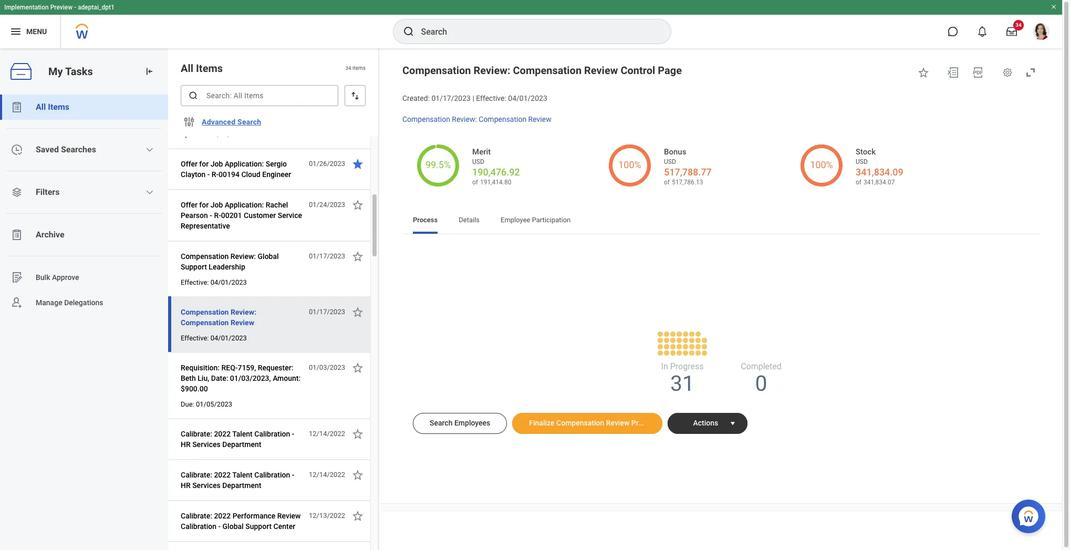 Task type: locate. For each thing, give the bounding box(es) containing it.
0 vertical spatial r-
[[212, 170, 219, 179]]

2 100% from the left
[[810, 159, 833, 170]]

34 left "items"
[[345, 65, 351, 71]]

2 vertical spatial 01/17/2023
[[309, 308, 345, 316]]

1 vertical spatial global
[[223, 522, 244, 531]]

clipboard image
[[11, 101, 23, 114]]

1 effective: 04/01/2023 from the top
[[181, 279, 247, 286]]

compensation inside compensation review: global support leadership
[[181, 252, 229, 261]]

usd inside merit usd 190,476.92 of 191,414.80
[[472, 158, 484, 166]]

usd down stock
[[856, 158, 868, 166]]

0 vertical spatial ‎-
[[207, 170, 210, 179]]

menu banner
[[0, 0, 1063, 48]]

1 2022 from the top
[[214, 430, 231, 438]]

2022
[[214, 430, 231, 438], [214, 471, 231, 479], [214, 512, 231, 520]]

usd inside stock usd 341,834.09 of 341,834.07
[[856, 158, 868, 166]]

0 vertical spatial talent
[[232, 430, 253, 438]]

review: inside compensation review: compensation review
[[231, 308, 256, 316]]

31 list item
[[643, 361, 722, 396]]

2 usd from the left
[[664, 158, 676, 166]]

created:
[[403, 94, 430, 102]]

0 horizontal spatial of
[[472, 178, 478, 186]]

‎- inside offer for job application: rachel pearson ‎- r-00201 customer service representative
[[210, 211, 212, 220]]

effective: up requisition:
[[181, 334, 209, 342]]

1 horizontal spatial support
[[245, 522, 272, 531]]

tab list containing process
[[403, 208, 1041, 234]]

support inside compensation review: global support leadership
[[181, 263, 207, 271]]

review: up the leadership
[[231, 252, 256, 261]]

2 vertical spatial effective:
[[181, 334, 209, 342]]

effective: 04/01/2023 down the leadership
[[181, 279, 247, 286]]

0 vertical spatial process
[[413, 216, 438, 224]]

0 horizontal spatial all
[[36, 102, 46, 112]]

2 chevron down image from the top
[[146, 188, 154, 197]]

user plus image
[[11, 296, 23, 309]]

0 horizontal spatial search image
[[188, 90, 199, 101]]

2 calibrate: from the top
[[181, 471, 212, 479]]

saved
[[36, 145, 59, 154]]

usd inside bonus usd 517,788.77 of 517,786.13
[[664, 158, 676, 166]]

support down "performance"
[[245, 522, 272, 531]]

review
[[584, 64, 618, 77], [528, 115, 552, 123], [231, 318, 254, 327], [606, 419, 630, 427], [277, 512, 301, 520]]

job inside offer for job application: rachel pearson ‎- r-00201 customer service representative
[[211, 201, 223, 209]]

archive
[[36, 230, 64, 240]]

1 horizontal spatial 100%
[[810, 159, 833, 170]]

job for 00194
[[211, 160, 223, 168]]

calibration
[[254, 430, 290, 438], [254, 471, 290, 479], [181, 522, 217, 531]]

compensation right "finalize"
[[556, 419, 604, 427]]

1 calibrate: 2022 talent calibration - hr services department from the top
[[181, 430, 294, 449]]

effective: right |
[[476, 94, 506, 102]]

01/26/2023
[[309, 160, 345, 168]]

2 talent from the top
[[232, 471, 253, 479]]

star image for calibrate: 2022 performance review calibration - global support center
[[352, 510, 364, 522]]

r- right clayton
[[212, 170, 219, 179]]

1 chevron down image from the top
[[146, 146, 154, 154]]

00194
[[219, 170, 240, 179]]

1 horizontal spatial search
[[430, 419, 453, 427]]

1 for from the top
[[199, 160, 209, 168]]

1 calibrate: 2022 talent calibration - hr services department button from the top
[[181, 428, 303, 451]]

0 vertical spatial effective: 04/01/2023
[[181, 279, 247, 286]]

2 of from the left
[[664, 178, 670, 186]]

star image
[[352, 158, 364, 170], [352, 199, 364, 211], [352, 306, 364, 318], [352, 469, 364, 481], [352, 510, 364, 522]]

Search: All Items text field
[[181, 85, 338, 106]]

04/01/2023
[[508, 94, 547, 102], [211, 279, 247, 286], [211, 334, 247, 342]]

compensation review: compensation review control page
[[403, 64, 682, 77]]

10/19/2023
[[210, 130, 246, 138]]

of for 341,834.09
[[856, 178, 862, 186]]

0 vertical spatial 12/14/2022
[[309, 430, 345, 438]]

1 usd from the left
[[472, 158, 484, 166]]

bulk
[[36, 273, 50, 281]]

services
[[192, 440, 221, 449], [192, 481, 221, 490]]

talent
[[232, 430, 253, 438], [232, 471, 253, 479]]

1 vertical spatial compensation review: compensation review
[[181, 308, 256, 327]]

2 department from the top
[[222, 481, 261, 490]]

all right clipboard image
[[36, 102, 46, 112]]

1 vertical spatial process
[[632, 419, 658, 427]]

usd down "merit"
[[472, 158, 484, 166]]

1 horizontal spatial all
[[181, 62, 193, 75]]

5 star image from the top
[[352, 510, 364, 522]]

for for pearson
[[199, 201, 209, 209]]

1 services from the top
[[192, 440, 221, 449]]

1 vertical spatial all items
[[36, 102, 69, 112]]

advanced
[[202, 118, 236, 126]]

0 vertical spatial compensation review: compensation review
[[403, 115, 552, 123]]

application: inside 'offer for job application: sergio clayton ‎- r-00194 cloud engineer'
[[225, 160, 264, 168]]

0 vertical spatial search
[[238, 118, 261, 126]]

compensation
[[403, 64, 471, 77], [513, 64, 582, 77], [403, 115, 450, 123], [479, 115, 527, 123], [181, 252, 229, 261], [181, 308, 229, 316], [181, 318, 229, 327], [556, 419, 604, 427]]

01/05/2023
[[196, 400, 232, 408]]

compensation down created:
[[403, 115, 450, 123]]

1 vertical spatial job
[[211, 201, 223, 209]]

0 vertical spatial chevron down image
[[146, 146, 154, 154]]

usd down bonus
[[664, 158, 676, 166]]

services down due: 01/05/2023 at bottom left
[[192, 440, 221, 449]]

effective: down the leadership
[[181, 279, 209, 286]]

1 vertical spatial services
[[192, 481, 221, 490]]

0 vertical spatial for
[[199, 160, 209, 168]]

0 vertical spatial 01/17/2023
[[432, 94, 471, 102]]

for up clayton
[[199, 160, 209, 168]]

04/01/2023 down compensation review: compensation review button
[[211, 334, 247, 342]]

department
[[222, 440, 261, 449], [222, 481, 261, 490]]

calibrate: 2022 performance review calibration - global support center
[[181, 512, 301, 531]]

1 hr from the top
[[181, 440, 191, 449]]

gear image
[[1003, 67, 1013, 78]]

1 vertical spatial 2022
[[214, 471, 231, 479]]

review: down the leadership
[[231, 308, 256, 316]]

1 horizontal spatial usd
[[664, 158, 676, 166]]

0 horizontal spatial 34
[[345, 65, 351, 71]]

tab list
[[403, 208, 1041, 234]]

calibrate: 2022 talent calibration - hr services department
[[181, 430, 294, 449], [181, 471, 294, 490]]

department for second calibrate: 2022 talent calibration - hr services department button
[[222, 481, 261, 490]]

1 application: from the top
[[225, 160, 264, 168]]

leadership
[[209, 263, 245, 271]]

0 horizontal spatial process
[[413, 216, 438, 224]]

1 vertical spatial calibrate:
[[181, 471, 212, 479]]

compensation review: compensation review down the leadership
[[181, 308, 256, 327]]

star image for 12/14/2022
[[352, 428, 364, 440]]

1 vertical spatial search image
[[188, 90, 199, 101]]

application: up cloud
[[225, 160, 264, 168]]

1 horizontal spatial of
[[664, 178, 670, 186]]

control
[[621, 64, 655, 77]]

0 vertical spatial calibration
[[254, 430, 290, 438]]

r- inside offer for job application: rachel pearson ‎- r-00201 customer service representative
[[214, 211, 221, 220]]

calibrate: 2022 talent calibration - hr services department button up "performance"
[[181, 469, 303, 492]]

2 star image from the top
[[352, 199, 364, 211]]

items inside button
[[48, 102, 69, 112]]

effective: 04/01/2023 up requisition:
[[181, 334, 247, 342]]

2 effective: 04/01/2023 from the top
[[181, 334, 247, 342]]

1 vertical spatial support
[[245, 522, 272, 531]]

for up pearson
[[199, 201, 209, 209]]

0 horizontal spatial global
[[223, 522, 244, 531]]

3 calibrate: from the top
[[181, 512, 212, 520]]

2 application: from the top
[[225, 201, 264, 209]]

1 horizontal spatial global
[[258, 252, 279, 261]]

chevron down image
[[146, 146, 154, 154], [146, 188, 154, 197]]

stock usd 341,834.09 of 341,834.07
[[856, 147, 904, 186]]

fullscreen image
[[1025, 66, 1037, 79]]

review: inside compensation review: compensation review link
[[452, 115, 477, 123]]

compensation review: compensation review button
[[181, 306, 303, 329]]

0 horizontal spatial items
[[48, 102, 69, 112]]

2022 left "performance"
[[214, 512, 231, 520]]

effective: 04/01/2023
[[181, 279, 247, 286], [181, 334, 247, 342]]

star image for offer for job application: rachel pearson ‎- r-00201 customer service representative
[[352, 199, 364, 211]]

2022 inside calibrate: 2022 performance review calibration - global support center
[[214, 512, 231, 520]]

list containing 31
[[413, 242, 1031, 400]]

for inside offer for job application: rachel pearson ‎- r-00201 customer service representative
[[199, 201, 209, 209]]

3 star image from the top
[[352, 306, 364, 318]]

0 vertical spatial search image
[[402, 25, 415, 38]]

0 vertical spatial calibrate: 2022 talent calibration - hr services department button
[[181, 428, 303, 451]]

usd for 341,834.09
[[856, 158, 868, 166]]

2022 up calibrate: 2022 performance review calibration - global support center
[[214, 471, 231, 479]]

liu,
[[198, 374, 209, 383]]

global down customer
[[258, 252, 279, 261]]

3 2022 from the top
[[214, 512, 231, 520]]

offer for offer for job application: rachel pearson ‎- r-00201 customer service representative
[[181, 201, 198, 209]]

0 vertical spatial department
[[222, 440, 261, 449]]

1 vertical spatial all
[[36, 102, 46, 112]]

190,476.92
[[472, 166, 520, 177]]

calibrate: 2022 talent calibration - hr services department up "performance"
[[181, 471, 294, 490]]

1 star image from the top
[[352, 158, 364, 170]]

calibrate: 2022 talent calibration - hr services department down 01/05/2023
[[181, 430, 294, 449]]

04/01/2023 down compensation review: compensation review control page
[[508, 94, 547, 102]]

1 vertical spatial 01/17/2023
[[309, 252, 345, 260]]

chevron down image inside filters dropdown button
[[146, 188, 154, 197]]

calibrate: for 2nd calibrate: 2022 talent calibration - hr services department button from the bottom
[[181, 430, 212, 438]]

job up 00194
[[211, 160, 223, 168]]

0 vertical spatial all
[[181, 62, 193, 75]]

review: up created: 01/17/2023 | effective: 04/01/2023
[[474, 64, 511, 77]]

job up 00201
[[211, 201, 223, 209]]

of left 517,786.13
[[664, 178, 670, 186]]

3 usd from the left
[[856, 158, 868, 166]]

r-
[[212, 170, 219, 179], [214, 211, 221, 220]]

0 vertical spatial 34
[[1016, 22, 1022, 28]]

0 vertical spatial hr
[[181, 440, 191, 449]]

star image for effective: 04/01/2023
[[352, 250, 364, 263]]

1 vertical spatial calibration
[[254, 471, 290, 479]]

of left 341,834.07
[[856, 178, 862, 186]]

process inside tab list
[[413, 216, 438, 224]]

preview
[[50, 4, 73, 11]]

1 department from the top
[[222, 440, 261, 449]]

1 horizontal spatial all items
[[181, 62, 223, 75]]

2 offer from the top
[[181, 201, 198, 209]]

2 horizontal spatial usd
[[856, 158, 868, 166]]

341,834.07
[[864, 178, 895, 186]]

actions button
[[668, 413, 727, 434]]

1 vertical spatial items
[[48, 102, 69, 112]]

0 vertical spatial 2022
[[214, 430, 231, 438]]

1 calibrate: from the top
[[181, 430, 212, 438]]

star image
[[917, 66, 930, 79], [352, 250, 364, 263], [352, 362, 364, 374], [352, 428, 364, 440]]

3 of from the left
[[856, 178, 862, 186]]

configure image
[[183, 116, 195, 128]]

1 vertical spatial hr
[[181, 481, 191, 490]]

date:
[[211, 374, 228, 383]]

34 inside item list element
[[345, 65, 351, 71]]

34 inside 34 button
[[1016, 22, 1022, 28]]

my
[[48, 65, 63, 78]]

offer for job application: rachel pearson ‎- r-00201 customer service representative button
[[181, 199, 303, 232]]

calibrate: for calibrate: 2022 performance review calibration - global support center button
[[181, 512, 212, 520]]

0 vertical spatial application:
[[225, 160, 264, 168]]

merit
[[472, 147, 491, 157]]

list
[[0, 95, 168, 315], [412, 139, 987, 194], [413, 242, 1031, 400]]

31 group
[[643, 242, 722, 396]]

advanced search button
[[198, 111, 266, 132]]

2 2022 from the top
[[214, 471, 231, 479]]

0 horizontal spatial search
[[238, 118, 261, 126]]

review: inside compensation review: global support leadership
[[231, 252, 256, 261]]

application: for cloud
[[225, 160, 264, 168]]

0 horizontal spatial support
[[181, 263, 207, 271]]

filters button
[[0, 180, 168, 205]]

34 left profile logan mcneil icon
[[1016, 22, 1022, 28]]

list containing 99.5%
[[412, 139, 987, 194]]

bulk approve
[[36, 273, 79, 281]]

4 star image from the top
[[352, 469, 364, 481]]

1 horizontal spatial items
[[196, 62, 223, 75]]

all
[[181, 62, 193, 75], [36, 102, 46, 112]]

calibrate: 2022 talent calibration - hr services department button down 01/05/2023
[[181, 428, 303, 451]]

‎- right clayton
[[207, 170, 210, 179]]

services for 2nd calibrate: 2022 talent calibration - hr services department button from the bottom
[[192, 440, 221, 449]]

01/17/2023
[[432, 94, 471, 102], [309, 252, 345, 260], [309, 308, 345, 316]]

2 hr from the top
[[181, 481, 191, 490]]

list containing all items
[[0, 95, 168, 315]]

|
[[473, 94, 474, 102]]

2 vertical spatial calibration
[[181, 522, 217, 531]]

department up "performance"
[[222, 481, 261, 490]]

34 items
[[345, 65, 366, 71]]

1 vertical spatial chevron down image
[[146, 188, 154, 197]]

clock check image
[[11, 143, 23, 156]]

1 offer from the top
[[181, 160, 198, 168]]

1 vertical spatial calibrate: 2022 talent calibration - hr services department button
[[181, 469, 303, 492]]

of
[[472, 178, 478, 186], [664, 178, 670, 186], [856, 178, 862, 186]]

rename image
[[11, 271, 23, 284]]

100% for 341,834.09
[[810, 159, 833, 170]]

1 vertical spatial calibrate: 2022 talent calibration - hr services department
[[181, 471, 294, 490]]

support inside calibrate: 2022 performance review calibration - global support center
[[245, 522, 272, 531]]

0 horizontal spatial all items
[[36, 102, 69, 112]]

1 vertical spatial ‎-
[[210, 211, 212, 220]]

r- up representative
[[214, 211, 221, 220]]

0 vertical spatial calibrate:
[[181, 430, 212, 438]]

of inside merit usd 190,476.92 of 191,414.80
[[472, 178, 478, 186]]

compensation review: global support leadership
[[181, 252, 279, 271]]

04/01/2023 down the leadership
[[211, 279, 247, 286]]

manage delegations
[[36, 298, 103, 307]]

0 vertical spatial global
[[258, 252, 279, 261]]

0 vertical spatial all items
[[181, 62, 223, 75]]

0 vertical spatial job
[[211, 160, 223, 168]]

services for second calibrate: 2022 talent calibration - hr services department button
[[192, 481, 221, 490]]

offer inside offer for job application: rachel pearson ‎- r-00201 customer service representative
[[181, 201, 198, 209]]

cloud
[[241, 170, 261, 179]]

1 of from the left
[[472, 178, 478, 186]]

1 vertical spatial for
[[199, 201, 209, 209]]

0 vertical spatial items
[[196, 62, 223, 75]]

01/03/2023,
[[230, 374, 271, 383]]

calibrate:
[[181, 430, 212, 438], [181, 471, 212, 479], [181, 512, 212, 520]]

1 vertical spatial effective: 04/01/2023
[[181, 334, 247, 342]]

chevron down image inside saved searches dropdown button
[[146, 146, 154, 154]]

offer up pearson
[[181, 201, 198, 209]]

created: 01/17/2023 | effective: 04/01/2023
[[403, 94, 547, 102]]

all inside button
[[36, 102, 46, 112]]

finalize compensation review process button
[[513, 413, 663, 434]]

2 services from the top
[[192, 481, 221, 490]]

‎- up representative
[[210, 211, 212, 220]]

job
[[211, 160, 223, 168], [211, 201, 223, 209]]

review: down |
[[452, 115, 477, 123]]

of inside stock usd 341,834.09 of 341,834.07
[[856, 178, 862, 186]]

0 vertical spatial services
[[192, 440, 221, 449]]

support left the leadership
[[181, 263, 207, 271]]

1 vertical spatial 12/14/2022
[[309, 471, 345, 479]]

r- inside 'offer for job application: sergio clayton ‎- r-00194 cloud engineer'
[[212, 170, 219, 179]]

search up 10/19/2023
[[238, 118, 261, 126]]

application:
[[225, 160, 264, 168], [225, 201, 264, 209]]

1 100% from the left
[[619, 159, 641, 170]]

1 vertical spatial talent
[[232, 471, 253, 479]]

global
[[258, 252, 279, 261], [223, 522, 244, 531]]

compensation up the leadership
[[181, 252, 229, 261]]

1 horizontal spatial process
[[632, 419, 658, 427]]

1 vertical spatial offer
[[181, 201, 198, 209]]

2 job from the top
[[211, 201, 223, 209]]

all items inside item list element
[[181, 62, 223, 75]]

2 calibrate: 2022 talent calibration - hr services department from the top
[[181, 471, 294, 490]]

1 job from the top
[[211, 160, 223, 168]]

all items
[[181, 62, 223, 75], [36, 102, 69, 112]]

transformation import image
[[144, 66, 154, 77]]

‎- inside 'offer for job application: sergio clayton ‎- r-00194 cloud engineer'
[[207, 170, 210, 179]]

search left employees
[[430, 419, 453, 427]]

calibration inside calibrate: 2022 performance review calibration - global support center
[[181, 522, 217, 531]]

2022 down 01/05/2023
[[214, 430, 231, 438]]

usd for 190,476.92
[[472, 158, 484, 166]]

offer inside 'offer for job application: sergio clayton ‎- r-00194 cloud engineer'
[[181, 160, 198, 168]]

1 vertical spatial r-
[[214, 211, 221, 220]]

00201
[[221, 211, 242, 220]]

service
[[278, 211, 302, 220]]

2 vertical spatial 2022
[[214, 512, 231, 520]]

1 vertical spatial 34
[[345, 65, 351, 71]]

application: inside offer for job application: rachel pearson ‎- r-00201 customer service representative
[[225, 201, 264, 209]]

hr
[[181, 440, 191, 449], [181, 481, 191, 490]]

0 vertical spatial offer
[[181, 160, 198, 168]]

0 horizontal spatial compensation review: compensation review
[[181, 308, 256, 327]]

Search Workday  search field
[[421, 20, 649, 43]]

2 12/14/2022 from the top
[[309, 471, 345, 479]]

‎-
[[207, 170, 210, 179], [210, 211, 212, 220]]

offer up clayton
[[181, 160, 198, 168]]

1 vertical spatial application:
[[225, 201, 264, 209]]

‎- for clayton
[[207, 170, 210, 179]]

search employees button
[[413, 413, 507, 434]]

2 vertical spatial calibrate:
[[181, 512, 212, 520]]

search image
[[402, 25, 415, 38], [188, 90, 199, 101]]

effective: for compensation review: compensation review
[[181, 334, 209, 342]]

1 vertical spatial department
[[222, 481, 261, 490]]

search inside search employees button
[[430, 419, 453, 427]]

of left 191,414.80
[[472, 178, 478, 186]]

for inside 'offer for job application: sergio clayton ‎- r-00194 cloud engineer'
[[199, 160, 209, 168]]

1 vertical spatial search
[[430, 419, 453, 427]]

of inside bonus usd 517,788.77 of 517,786.13
[[664, 178, 670, 186]]

support
[[181, 263, 207, 271], [245, 522, 272, 531]]

department down 01/05/2023
[[222, 440, 261, 449]]

delegations
[[64, 298, 103, 307]]

offer
[[181, 160, 198, 168], [181, 201, 198, 209]]

- inside calibrate: 2022 performance review calibration - global support center
[[218, 522, 221, 531]]

chevron down image for saved searches
[[146, 146, 154, 154]]

2 horizontal spatial of
[[856, 178, 862, 186]]

0 horizontal spatial usd
[[472, 158, 484, 166]]

2022 for second calibrate: 2022 talent calibration - hr services department button
[[214, 471, 231, 479]]

0 vertical spatial support
[[181, 263, 207, 271]]

compensation review: global support leadership button
[[181, 250, 303, 273]]

compensation review: compensation review down created: 01/17/2023 | effective: 04/01/2023
[[403, 115, 552, 123]]

review:
[[474, 64, 511, 77], [452, 115, 477, 123], [231, 252, 256, 261], [231, 308, 256, 316]]

1 horizontal spatial 34
[[1016, 22, 1022, 28]]

100%
[[619, 159, 641, 170], [810, 159, 833, 170]]

job inside 'offer for job application: sergio clayton ‎- r-00194 cloud engineer'
[[211, 160, 223, 168]]

1 vertical spatial effective:
[[181, 279, 209, 286]]

calibrate: 2022 talent calibration - hr services department for 2nd calibrate: 2022 talent calibration - hr services department button from the bottom
[[181, 430, 294, 449]]

191,414.80
[[480, 178, 512, 186]]

2 vertical spatial 04/01/2023
[[211, 334, 247, 342]]

31
[[670, 371, 695, 396]]

7159,
[[238, 364, 256, 372]]

0 vertical spatial calibrate: 2022 talent calibration - hr services department
[[181, 430, 294, 449]]

hr for 2nd calibrate: 2022 talent calibration - hr services department button from the bottom
[[181, 440, 191, 449]]

1 vertical spatial 04/01/2023
[[211, 279, 247, 286]]

calibration for 2nd calibrate: 2022 talent calibration - hr services department button from the bottom
[[254, 430, 290, 438]]

calibrate: inside calibrate: 2022 performance review calibration - global support center
[[181, 512, 212, 520]]

employee participation
[[501, 216, 571, 224]]

bonus
[[664, 147, 686, 157]]

‎- for pearson
[[210, 211, 212, 220]]

2 for from the top
[[199, 201, 209, 209]]

global down "performance"
[[223, 522, 244, 531]]

1 horizontal spatial search image
[[402, 25, 415, 38]]

merit usd 190,476.92 of 191,414.80
[[472, 147, 520, 186]]

searches
[[61, 145, 96, 154]]

view printable version (pdf) image
[[972, 66, 985, 79]]

services up calibrate: 2022 performance review calibration - global support center
[[192, 481, 221, 490]]

participation
[[532, 216, 571, 224]]

1 12/14/2022 from the top
[[309, 430, 345, 438]]

application: up 00201
[[225, 201, 264, 209]]

0 horizontal spatial 100%
[[619, 159, 641, 170]]

all right transformation import image
[[181, 62, 193, 75]]



Task type: describe. For each thing, give the bounding box(es) containing it.
- inside menu banner
[[74, 4, 76, 11]]

2 calibrate: 2022 talent calibration - hr services department button from the top
[[181, 469, 303, 492]]

manage
[[36, 298, 62, 307]]

job for 00201
[[211, 201, 223, 209]]

$900.00
[[181, 385, 208, 393]]

compensation down search workday search box
[[513, 64, 582, 77]]

justify image
[[9, 25, 22, 38]]

implementation preview -   adeptai_dpt1
[[4, 4, 114, 11]]

517,786.13
[[672, 178, 703, 186]]

rachel
[[266, 201, 288, 209]]

search inside advanced search button
[[238, 118, 261, 126]]

pearson
[[181, 211, 208, 220]]

offer for job application: sergio clayton ‎- r-00194 cloud engineer
[[181, 160, 291, 179]]

clipboard image
[[11, 229, 23, 241]]

for for clayton
[[199, 160, 209, 168]]

04/01/2023 for global
[[211, 279, 247, 286]]

menu
[[26, 27, 47, 36]]

global inside compensation review: global support leadership
[[258, 252, 279, 261]]

saved searches
[[36, 145, 96, 154]]

advanced search
[[202, 118, 261, 126]]

menu button
[[0, 15, 61, 48]]

my tasks
[[48, 65, 93, 78]]

requester:
[[258, 364, 293, 372]]

global inside calibrate: 2022 performance review calibration - global support center
[[223, 522, 244, 531]]

of for 190,476.92
[[472, 178, 478, 186]]

all inside item list element
[[181, 62, 193, 75]]

0 vertical spatial 04/01/2023
[[508, 94, 547, 102]]

in
[[661, 361, 668, 371]]

customer
[[244, 211, 276, 220]]

application: for customer
[[225, 201, 264, 209]]

01/17/2023 for compensation review: global support leadership
[[309, 252, 345, 260]]

effective: 04/01/2023 for review
[[181, 334, 247, 342]]

req-
[[222, 364, 238, 372]]

offer for job application: rachel pearson ‎- r-00201 customer service representative
[[181, 201, 302, 230]]

sort image
[[350, 90, 360, 101]]

1 talent from the top
[[232, 430, 253, 438]]

compensation down created: 01/17/2023 | effective: 04/01/2023
[[479, 115, 527, 123]]

process inside button
[[632, 419, 658, 427]]

inbox large image
[[1007, 26, 1017, 37]]

offer for offer for job application: sergio clayton ‎- r-00194 cloud engineer
[[181, 160, 198, 168]]

compensation up requisition:
[[181, 318, 229, 327]]

calibrate: 2022 talent calibration - hr services department for second calibrate: 2022 talent calibration - hr services department button
[[181, 471, 294, 490]]

items
[[353, 65, 366, 71]]

2022 for calibrate: 2022 performance review calibration - global support center button
[[214, 512, 231, 520]]

saved searches button
[[0, 137, 168, 162]]

compensation down the leadership
[[181, 308, 229, 316]]

due:
[[181, 400, 194, 408]]

star image for due: 01/05/2023
[[352, 362, 364, 374]]

compensation review: compensation review link
[[403, 113, 552, 123]]

manage delegations link
[[0, 290, 168, 315]]

requisition: req-7159, requester: beth liu, date: 01/03/2023, amount: $900.00 button
[[181, 362, 303, 395]]

34 button
[[1001, 20, 1024, 43]]

12/13/2022
[[309, 512, 345, 520]]

implementation
[[4, 4, 49, 11]]

offer for job application: sergio clayton ‎- r-00194 cloud engineer button
[[181, 158, 303, 181]]

calibrate: for second calibrate: 2022 talent calibration - hr services department button
[[181, 471, 212, 479]]

hr for second calibrate: 2022 talent calibration - hr services department button
[[181, 481, 191, 490]]

approve
[[52, 273, 79, 281]]

amount:
[[273, 374, 301, 383]]

perspective image
[[11, 186, 23, 199]]

r- for 00201
[[214, 211, 221, 220]]

close environment banner image
[[1051, 4, 1057, 10]]

in progress 31
[[661, 361, 704, 396]]

performance
[[233, 512, 276, 520]]

0 list item
[[722, 361, 801, 396]]

effective: for compensation review: global support leadership
[[181, 279, 209, 286]]

item list element
[[168, 48, 379, 550]]

chevron down image for filters
[[146, 188, 154, 197]]

all items button
[[0, 95, 168, 120]]

notifications large image
[[977, 26, 988, 37]]

page
[[658, 64, 682, 77]]

updated: 10/19/2023
[[181, 130, 246, 138]]

employee
[[501, 216, 530, 224]]

0 vertical spatial effective:
[[476, 94, 506, 102]]

finalize
[[529, 419, 555, 427]]

representative
[[181, 222, 230, 230]]

updated:
[[181, 130, 208, 138]]

stock
[[856, 147, 876, 157]]

usd for 517,788.77
[[664, 158, 676, 166]]

profile logan mcneil image
[[1033, 23, 1050, 42]]

archive button
[[0, 222, 168, 247]]

34 for 34
[[1016, 22, 1022, 28]]

517,788.77
[[664, 166, 712, 177]]

engineer
[[262, 170, 291, 179]]

all items inside button
[[36, 102, 69, 112]]

progress
[[670, 361, 704, 371]]

caret down image
[[727, 419, 740, 428]]

01/17/2023 for compensation review: compensation review
[[309, 308, 345, 316]]

search employees
[[430, 419, 490, 427]]

actions
[[693, 419, 718, 427]]

finalize compensation review process
[[529, 419, 658, 427]]

employees
[[454, 419, 490, 427]]

star image for calibrate: 2022 talent calibration - hr services department
[[352, 469, 364, 481]]

requisition:
[[181, 364, 220, 372]]

department for 2nd calibrate: 2022 talent calibration - hr services department button from the bottom
[[222, 440, 261, 449]]

r- for 00194
[[212, 170, 219, 179]]

adeptai_dpt1
[[78, 4, 114, 11]]

04/01/2023 for compensation
[[211, 334, 247, 342]]

review inside button
[[231, 318, 254, 327]]

requisition: req-7159, requester: beth liu, date: 01/03/2023, amount: $900.00
[[181, 364, 301, 393]]

star image for offer for job application: sergio clayton ‎- r-00194 cloud engineer
[[352, 158, 364, 170]]

of for 517,788.77
[[664, 178, 670, 186]]

341,834.09
[[856, 166, 904, 177]]

completed 0
[[741, 361, 782, 396]]

1 horizontal spatial compensation review: compensation review
[[403, 115, 552, 123]]

34 for 34 items
[[345, 65, 351, 71]]

tasks
[[65, 65, 93, 78]]

12/14/2022 for 2nd calibrate: 2022 talent calibration - hr services department button from the bottom
[[309, 430, 345, 438]]

effective: 04/01/2023 for support
[[181, 279, 247, 286]]

my tasks element
[[0, 48, 168, 550]]

100% for 517,788.77
[[619, 159, 641, 170]]

calibration for second calibrate: 2022 talent calibration - hr services department button
[[254, 471, 290, 479]]

review inside calibrate: 2022 performance review calibration - global support center
[[277, 512, 301, 520]]

compensation review: compensation review inside button
[[181, 308, 256, 327]]

sergio
[[266, 160, 287, 168]]

due: 01/05/2023
[[181, 400, 232, 408]]

99.5%
[[426, 159, 451, 170]]

filters
[[36, 187, 60, 197]]

calibrate: 2022 performance review calibration - global support center button
[[181, 510, 303, 533]]

compensation up created:
[[403, 64, 471, 77]]

items inside item list element
[[196, 62, 223, 75]]

12/14/2022 for second calibrate: 2022 talent calibration - hr services department button
[[309, 471, 345, 479]]

export to excel image
[[947, 66, 960, 79]]

2022 for 2nd calibrate: 2022 talent calibration - hr services department button from the bottom
[[214, 430, 231, 438]]

bonus usd 517,788.77 of 517,786.13
[[664, 147, 712, 186]]

beth
[[181, 374, 196, 383]]

clayton
[[181, 170, 206, 179]]

0
[[755, 371, 767, 396]]



Task type: vqa. For each thing, say whether or not it's contained in the screenshot.


